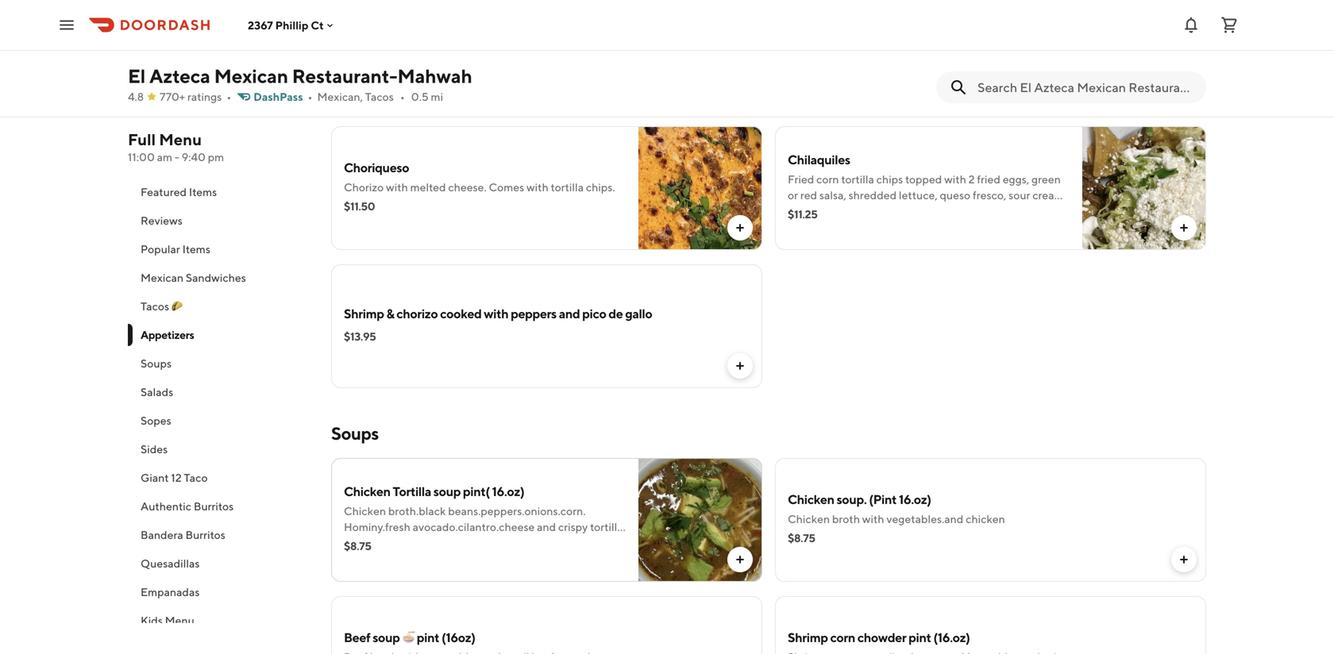 Task type: vqa. For each thing, say whether or not it's contained in the screenshot.
Store.
no



Task type: locate. For each thing, give the bounding box(es) containing it.
sides button
[[128, 435, 312, 464]]

with down (pint
[[863, 513, 885, 526]]

items
[[189, 186, 217, 199], [182, 243, 210, 256]]

0 vertical spatial mexican
[[1096, 35, 1139, 48]]

0 vertical spatial soups
[[141, 357, 172, 370]]

chorizo
[[397, 306, 438, 321]]

topped
[[906, 173, 943, 186]]

pm
[[208, 151, 224, 164]]

sauce
[[1043, 35, 1072, 48]]

$8.75
[[788, 532, 816, 545], [344, 540, 372, 553]]

open menu image
[[57, 15, 76, 35]]

corn left chowder
[[831, 630, 856, 646]]

• for mexican, tacos • 0.5 mi
[[400, 90, 405, 103]]

1 horizontal spatial mexican
[[214, 65, 288, 87]]

authentic
[[141, 500, 192, 513]]

on inside chicken tortilla soup pint( 16.oz) chicken broth.black beans.peppers.onions.corn. hominy.fresh avocado.cilantro.cheese and  crispy tortilla strips on the side
[[374, 537, 386, 550]]

1 pint from the left
[[417, 630, 440, 646]]

1 vertical spatial on
[[374, 537, 386, 550]]

chicken
[[966, 513, 1006, 526]]

tacos down $12.50
[[365, 90, 394, 103]]

1 vertical spatial mexican
[[214, 65, 288, 87]]

salads
[[141, 386, 173, 399]]

the for tomato,
[[902, 50, 919, 64]]

burritos inside button
[[186, 529, 226, 542]]

2 horizontal spatial tortilla
[[842, 173, 875, 186]]

1 horizontal spatial tacos
[[365, 90, 394, 103]]

giant
[[141, 472, 169, 485]]

1 vertical spatial soup
[[373, 630, 400, 646]]

2 horizontal spatial •
[[400, 90, 405, 103]]

empanadas button
[[128, 578, 312, 607]]

sides
[[141, 443, 168, 456]]

tacos inside button
[[141, 300, 169, 313]]

1 vertical spatial corn
[[831, 630, 856, 646]]

chorizo
[[344, 181, 384, 194]]

tortilla
[[393, 484, 431, 499]]

0 horizontal spatial •
[[227, 90, 231, 103]]

with right cooked
[[484, 306, 509, 321]]

0 vertical spatial the
[[902, 50, 919, 64]]

11:00
[[128, 151, 155, 164]]

corn
[[817, 173, 839, 186], [831, 630, 856, 646]]

with inside chilaquiles fried corn tortilla chips topped with 2 fried eggs, green or red salsa, shredded lettuce, queso fresco, sour cream, cilantro and onions. add meat for an additional charge.
[[945, 173, 967, 186]]

• left 0.5 on the left of the page
[[400, 90, 405, 103]]

items up mexican sandwiches at the left top of the page
[[182, 243, 210, 256]]

(16oz)
[[442, 630, 476, 646]]

1 • from the left
[[227, 90, 231, 103]]

Item Search search field
[[978, 79, 1194, 96]]

0 horizontal spatial on
[[374, 537, 386, 550]]

and right sauce
[[1074, 35, 1094, 48]]

am
[[157, 151, 172, 164]]

tacos left 🌮
[[141, 300, 169, 313]]

0 vertical spatial add item to cart image
[[734, 222, 747, 234]]

770+ ratings •
[[160, 90, 231, 103]]

0 horizontal spatial soup
[[373, 630, 400, 646]]

side
[[408, 537, 429, 550]]

and
[[1074, 35, 1094, 48], [829, 205, 848, 218], [559, 306, 580, 321], [537, 521, 556, 534]]

broth
[[833, 513, 861, 526]]

shrimp left chowder
[[788, 630, 828, 646]]

9
[[344, 43, 351, 56]]

mexican inside button
[[141, 271, 184, 284]]

avocado, tomato, cilantro, onions, lemon juice, hot sauce and mexican spices. includes 3 tostadas on the side.
[[788, 35, 1175, 64]]

0 horizontal spatial soups
[[141, 357, 172, 370]]

with inside chicken soup. (pint 16.oz) chicken broth with vegetables.and chicken $8.75
[[863, 513, 885, 526]]

pint for (16.oz)
[[909, 630, 932, 646]]

and down salsa,
[[829, 205, 848, 218]]

pint
[[417, 630, 440, 646], [909, 630, 932, 646]]

menu inside full menu 11:00 am - 9:40 pm
[[159, 130, 202, 149]]

0 vertical spatial shrimp
[[344, 306, 384, 321]]

• down el azteca mexican restaurant-mahwah
[[308, 90, 313, 103]]

menu up -
[[159, 130, 202, 149]]

0 horizontal spatial the
[[389, 537, 406, 550]]

tortilla
[[842, 173, 875, 186], [551, 181, 584, 194], [590, 521, 623, 534]]

0 vertical spatial soup
[[434, 484, 461, 499]]

1 horizontal spatial 16.oz)
[[899, 492, 932, 507]]

corn inside chilaquiles fried corn tortilla chips topped with 2 fried eggs, green or red salsa, shredded lettuce, queso fresco, sour cream, cilantro and onions. add meat for an additional charge.
[[817, 173, 839, 186]]

2 vertical spatial mexican
[[141, 271, 184, 284]]

pint left (16.oz)
[[909, 630, 932, 646]]

chips.
[[586, 181, 615, 194]]

notification bell image
[[1182, 15, 1201, 35]]

tortilla right crispy
[[590, 521, 623, 534]]

add
[[888, 205, 910, 218]]

tortilla left the chips.
[[551, 181, 584, 194]]

green
[[1032, 173, 1061, 186]]

cilantro
[[788, 205, 827, 218]]

menu for kids
[[165, 615, 195, 628]]

16.oz) up beans.peppers.onions.corn.
[[492, 484, 525, 499]]

burritos
[[194, 500, 234, 513], [186, 529, 226, 542]]

cooked
[[440, 306, 482, 321]]

pieces.
[[353, 43, 388, 56]]

items up "reviews" "button"
[[189, 186, 217, 199]]

1 horizontal spatial pint
[[909, 630, 932, 646]]

authentic burritos button
[[128, 493, 312, 521]]

on down cilantro,
[[887, 50, 900, 64]]

0 vertical spatial menu
[[159, 130, 202, 149]]

the down cilantro,
[[902, 50, 919, 64]]

0 vertical spatial corn
[[817, 173, 839, 186]]

pint(
[[463, 484, 490, 499]]

1 vertical spatial the
[[389, 537, 406, 550]]

1 horizontal spatial $8.75
[[788, 532, 816, 545]]

on down hominy.fresh
[[374, 537, 386, 550]]

the inside chicken tortilla soup pint( 16.oz) chicken broth.black beans.peppers.onions.corn. hominy.fresh avocado.cilantro.cheese and  crispy tortilla strips on the side
[[389, 537, 406, 550]]

mexican
[[1096, 35, 1139, 48], [214, 65, 288, 87], [141, 271, 184, 284]]

1 vertical spatial soups
[[331, 424, 379, 444]]

1 vertical spatial burritos
[[186, 529, 226, 542]]

corn up salsa,
[[817, 173, 839, 186]]

shrimp
[[344, 306, 384, 321], [788, 630, 828, 646]]

2 pint from the left
[[909, 630, 932, 646]]

burritos down authentic burritos button
[[186, 529, 226, 542]]

0 vertical spatial items
[[189, 186, 217, 199]]

2 horizontal spatial mexican
[[1096, 35, 1139, 48]]

quesadillas button
[[128, 550, 312, 578]]

the inside avocado, tomato, cilantro, onions, lemon juice, hot sauce and mexican spices. includes 3 tostadas on the side.
[[902, 50, 919, 64]]

pint right 🍜
[[417, 630, 440, 646]]

1 vertical spatial shrimp
[[788, 630, 828, 646]]

tostadas
[[842, 50, 885, 64]]

vegetables.and
[[887, 513, 964, 526]]

with for chilaquiles
[[945, 173, 967, 186]]

beans.peppers.onions.corn.
[[448, 505, 586, 518]]

16.oz)
[[492, 484, 525, 499], [899, 492, 932, 507]]

1 vertical spatial tacos
[[141, 300, 169, 313]]

chicken tortilla soup pint( 16.oz) chicken broth.black beans.peppers.onions.corn. hominy.fresh avocado.cilantro.cheese and  crispy tortilla strips on the side
[[344, 484, 623, 550]]

items inside "button"
[[182, 243, 210, 256]]

0 horizontal spatial mexican
[[141, 271, 184, 284]]

mahwah
[[398, 65, 473, 87]]

1 vertical spatial add item to cart image
[[1178, 554, 1191, 567]]

&
[[387, 306, 394, 321]]

0 horizontal spatial tacos
[[141, 300, 169, 313]]

eggs,
[[1003, 173, 1030, 186]]

pint for (16oz)
[[417, 630, 440, 646]]

shrimp for shrimp & chorizo cooked with peppers and pico de gallo
[[344, 306, 384, 321]]

1 horizontal spatial •
[[308, 90, 313, 103]]

with up queso
[[945, 173, 967, 186]]

0 horizontal spatial tortilla
[[551, 181, 584, 194]]

items inside 'button'
[[189, 186, 217, 199]]

1 vertical spatial menu
[[165, 615, 195, 628]]

1 horizontal spatial the
[[902, 50, 919, 64]]

9:40
[[182, 151, 206, 164]]

mexican up tacos 🌮
[[141, 271, 184, 284]]

beef soup 🍜 pint (16oz)
[[344, 630, 476, 646]]

shrimp up $13.95
[[344, 306, 384, 321]]

1 horizontal spatial add item to cart image
[[1178, 554, 1191, 567]]

0 horizontal spatial 16.oz)
[[492, 484, 525, 499]]

soup left 🍜
[[373, 630, 400, 646]]

phillip
[[275, 18, 309, 32]]

pico
[[583, 306, 607, 321]]

🌮
[[172, 300, 183, 313]]

0 vertical spatial on
[[887, 50, 900, 64]]

menu for full
[[159, 130, 202, 149]]

the left the side
[[389, 537, 406, 550]]

menu inside kids menu 'button'
[[165, 615, 195, 628]]

queso
[[940, 189, 971, 202]]

1 vertical spatial items
[[182, 243, 210, 256]]

onions.
[[850, 205, 886, 218]]

burritos down giant 12 taco button
[[194, 500, 234, 513]]

kids menu button
[[128, 607, 312, 636]]

0 horizontal spatial shrimp
[[344, 306, 384, 321]]

0 horizontal spatial pint
[[417, 630, 440, 646]]

cilantro,
[[879, 35, 920, 48]]

mexican up dashpass
[[214, 65, 288, 87]]

mi
[[431, 90, 443, 103]]

tortilla up shredded
[[842, 173, 875, 186]]

16.oz) inside chicken tortilla soup pint( 16.oz) chicken broth.black beans.peppers.onions.corn. hominy.fresh avocado.cilantro.cheese and  crispy tortilla strips on the side
[[492, 484, 525, 499]]

1 horizontal spatial soup
[[434, 484, 461, 499]]

1 horizontal spatial on
[[887, 50, 900, 64]]

popular items button
[[128, 235, 312, 264]]

3 • from the left
[[400, 90, 405, 103]]

tacos
[[365, 90, 394, 103], [141, 300, 169, 313]]

red
[[801, 189, 818, 202]]

16.oz) up vegetables.and
[[899, 492, 932, 507]]

0 vertical spatial burritos
[[194, 500, 234, 513]]

spices.
[[1141, 35, 1175, 48]]

for
[[940, 205, 954, 218]]

bandera burritos button
[[128, 521, 312, 550]]

add item to cart image
[[1178, 83, 1191, 96], [1178, 222, 1191, 234], [734, 360, 747, 373], [734, 554, 747, 567]]

add item to cart image
[[734, 222, 747, 234], [1178, 554, 1191, 567]]

2367 phillip ct button
[[248, 18, 337, 32]]

🍜
[[402, 630, 415, 646]]

burritos for bandera burritos
[[186, 529, 226, 542]]

• right ratings
[[227, 90, 231, 103]]

soups inside button
[[141, 357, 172, 370]]

mexican left spices.
[[1096, 35, 1139, 48]]

soups
[[141, 357, 172, 370], [331, 424, 379, 444]]

soup left pint(
[[434, 484, 461, 499]]

and left crispy
[[537, 521, 556, 534]]

on inside avocado, tomato, cilantro, onions, lemon juice, hot sauce and mexican spices. includes 3 tostadas on the side.
[[887, 50, 900, 64]]

-
[[175, 151, 179, 164]]

with right comes
[[527, 181, 549, 194]]

burritos inside button
[[194, 500, 234, 513]]

giant 12 taco
[[141, 472, 208, 485]]

menu right kids in the bottom of the page
[[165, 615, 195, 628]]

1 horizontal spatial tortilla
[[590, 521, 623, 534]]

1 horizontal spatial shrimp
[[788, 630, 828, 646]]



Task type: describe. For each thing, give the bounding box(es) containing it.
bandera
[[141, 529, 183, 542]]

sandwiches
[[186, 271, 246, 284]]

and inside avocado, tomato, cilantro, onions, lemon juice, hot sauce and mexican spices. includes 3 tostadas on the side.
[[1074, 35, 1094, 48]]

fried
[[788, 173, 815, 186]]

770+
[[160, 90, 185, 103]]

lemon
[[961, 35, 992, 48]]

sopes button
[[128, 407, 312, 435]]

2 • from the left
[[308, 90, 313, 103]]

12
[[171, 472, 182, 485]]

shredded
[[849, 189, 897, 202]]

de
[[609, 306, 623, 321]]

choriqueso chorizo with melted cheese. comes with tortilla chips. $11.50
[[344, 160, 615, 213]]

(16.oz)
[[934, 630, 971, 646]]

9 pieces. $12.50
[[344, 43, 388, 75]]

and inside chicken tortilla soup pint( 16.oz) chicken broth.black beans.peppers.onions.corn. hominy.fresh avocado.cilantro.cheese and  crispy tortilla strips on the side
[[537, 521, 556, 534]]

salads button
[[128, 378, 312, 407]]

and left pico
[[559, 306, 580, 321]]

ratings
[[187, 90, 222, 103]]

side.
[[921, 50, 945, 64]]

with for choriqueso
[[527, 181, 549, 194]]

$12.50
[[344, 62, 377, 75]]

0 horizontal spatial $8.75
[[344, 540, 372, 553]]

hot
[[1024, 35, 1041, 48]]

2367
[[248, 18, 273, 32]]

on for tomato,
[[887, 50, 900, 64]]

appetizers
[[141, 329, 194, 342]]

peppers
[[511, 306, 557, 321]]

crispy
[[559, 521, 588, 534]]

with for chicken soup. (pint 16.oz)
[[863, 513, 885, 526]]

tortilla inside chicken tortilla soup pint( 16.oz) chicken broth.black beans.peppers.onions.corn. hominy.fresh avocado.cilantro.cheese and  crispy tortilla strips on the side
[[590, 521, 623, 534]]

giant 12 taco button
[[128, 464, 312, 493]]

soup inside chicken tortilla soup pint( 16.oz) chicken broth.black beans.peppers.onions.corn. hominy.fresh avocado.cilantro.cheese and  crispy tortilla strips on the side
[[434, 484, 461, 499]]

with down choriqueso
[[386, 181, 408, 194]]

avocado.cilantro.cheese
[[413, 521, 535, 534]]

quesadillas
[[141, 557, 200, 570]]

choriqueso image
[[639, 126, 763, 250]]

• for 770+ ratings •
[[227, 90, 231, 103]]

burritos for authentic burritos
[[194, 500, 234, 513]]

onions,
[[922, 35, 959, 48]]

featured
[[141, 186, 187, 199]]

chilaquiles image
[[1083, 126, 1207, 250]]

beef
[[344, 630, 371, 646]]

mexican sandwiches button
[[128, 264, 312, 292]]

an
[[957, 205, 969, 218]]

$8.75 inside chicken soup. (pint 16.oz) chicken broth with vegetables.and chicken $8.75
[[788, 532, 816, 545]]

16.oz) inside chicken soup. (pint 16.oz) chicken broth with vegetables.and chicken $8.75
[[899, 492, 932, 507]]

cheese.
[[448, 181, 487, 194]]

strips
[[344, 537, 371, 550]]

reviews button
[[128, 207, 312, 235]]

additional
[[971, 205, 1022, 218]]

and inside chilaquiles fried corn tortilla chips topped with 2 fried eggs, green or red salsa, shredded lettuce, queso fresco, sour cream, cilantro and onions. add meat for an additional charge.
[[829, 205, 848, 218]]

mexican, tacos • 0.5 mi
[[317, 90, 443, 103]]

comes
[[489, 181, 525, 194]]

gallo
[[625, 306, 653, 321]]

bandera burritos
[[141, 529, 226, 542]]

mexican sandwiches
[[141, 271, 246, 284]]

on for tortilla
[[374, 537, 386, 550]]

authentic burritos
[[141, 500, 234, 513]]

0 items, open order cart image
[[1220, 15, 1240, 35]]

3
[[833, 50, 840, 64]]

2
[[969, 173, 975, 186]]

fried
[[978, 173, 1001, 186]]

chicken tortilla soup pint( 16.oz) image
[[639, 458, 763, 582]]

broth.black
[[388, 505, 446, 518]]

shrimp corn chowder pint (16.oz)
[[788, 630, 971, 646]]

chilaquiles
[[788, 152, 851, 167]]

tortilla inside choriqueso chorizo with melted cheese. comes with tortilla chips. $11.50
[[551, 181, 584, 194]]

kids menu
[[141, 615, 195, 628]]

items for featured items
[[189, 186, 217, 199]]

azteca
[[149, 65, 210, 87]]

tacos 🌮
[[141, 300, 183, 313]]

hominy.fresh
[[344, 521, 411, 534]]

the for tortilla
[[389, 537, 406, 550]]

fresco,
[[973, 189, 1007, 202]]

avocado,
[[788, 35, 836, 48]]

chicken soup. (pint 16.oz) chicken broth with vegetables.and chicken $8.75
[[788, 492, 1006, 545]]

tomato,
[[838, 35, 877, 48]]

lettuce,
[[899, 189, 938, 202]]

mexican inside avocado, tomato, cilantro, onions, lemon juice, hot sauce and mexican spices. includes 3 tostadas on the side.
[[1096, 35, 1139, 48]]

empanadas
[[141, 586, 200, 599]]

4.8
[[128, 90, 144, 103]]

0 vertical spatial tacos
[[365, 90, 394, 103]]

restaurant-
[[292, 65, 398, 87]]

2367 phillip ct
[[248, 18, 324, 32]]

1 horizontal spatial soups
[[331, 424, 379, 444]]

salsa,
[[820, 189, 847, 202]]

$11.25
[[788, 208, 818, 221]]

cream,
[[1033, 189, 1067, 202]]

choriqueso
[[344, 160, 409, 175]]

$13.95
[[344, 330, 376, 343]]

sopes
[[141, 414, 171, 427]]

shrimp for shrimp corn chowder pint (16.oz)
[[788, 630, 828, 646]]

items for popular items
[[182, 243, 210, 256]]

tacos 🌮 button
[[128, 292, 312, 321]]

dashpass •
[[254, 90, 313, 103]]

sour
[[1009, 189, 1031, 202]]

meat
[[912, 205, 938, 218]]

0 horizontal spatial add item to cart image
[[734, 222, 747, 234]]

chowder
[[858, 630, 907, 646]]

shrimp & chorizo cooked with peppers and pico de gallo
[[344, 306, 653, 321]]

or
[[788, 189, 799, 202]]

(pint
[[869, 492, 897, 507]]

tortilla inside chilaquiles fried corn tortilla chips topped with 2 fried eggs, green or red salsa, shredded lettuce, queso fresco, sour cream, cilantro and onions. add meat for an additional charge.
[[842, 173, 875, 186]]



